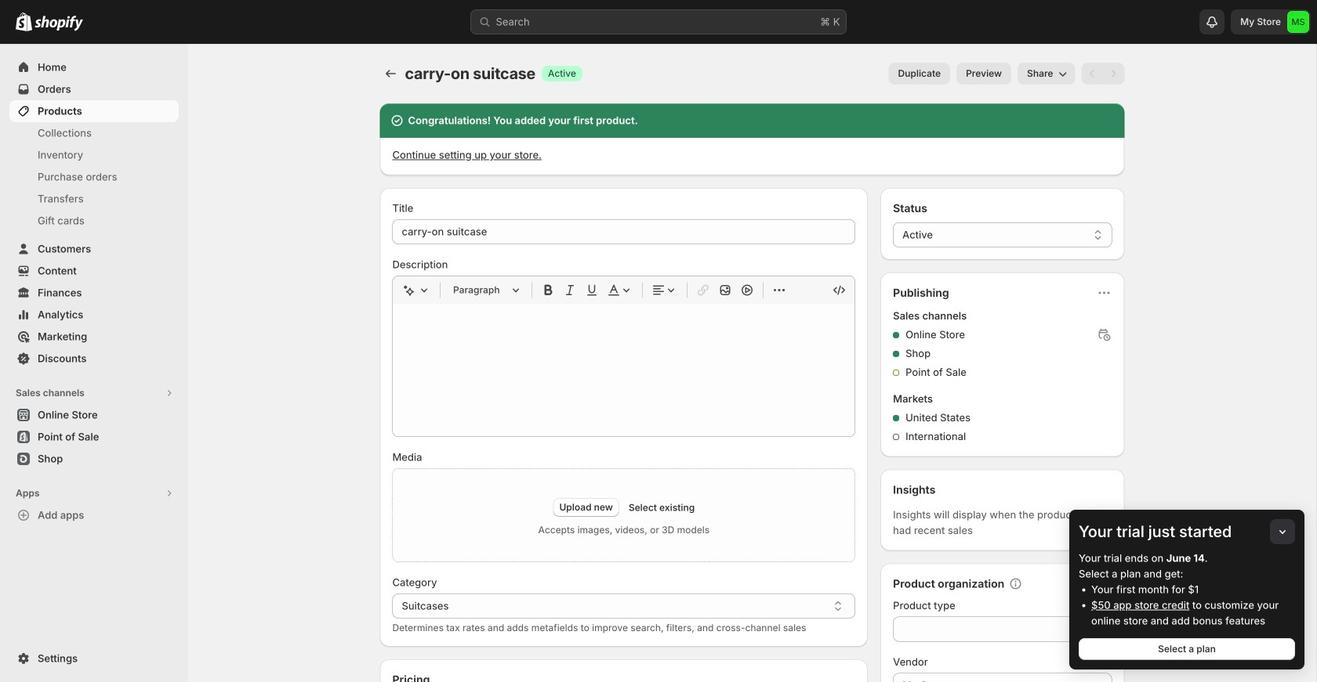 Task type: vqa. For each thing, say whether or not it's contained in the screenshot.
left 'Shopify' image
no



Task type: locate. For each thing, give the bounding box(es) containing it.
None text field
[[893, 618, 1112, 643]]

my store image
[[1288, 11, 1310, 33]]

previous image
[[1085, 66, 1101, 82]]

None text field
[[392, 594, 856, 619], [893, 674, 1112, 683], [392, 594, 856, 619], [893, 674, 1112, 683]]



Task type: describe. For each thing, give the bounding box(es) containing it.
shopify image
[[16, 12, 32, 31]]

shopify image
[[35, 15, 83, 31]]

Short sleeve t-shirt text field
[[392, 220, 856, 245]]

next image
[[1106, 66, 1122, 82]]



